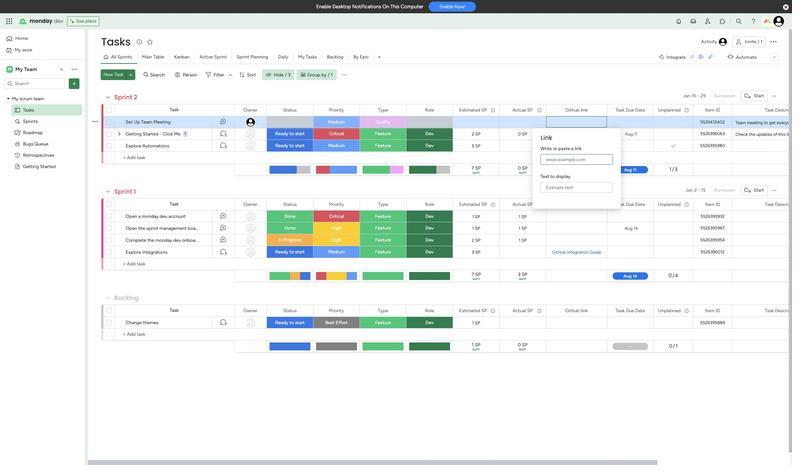 Task type: describe. For each thing, give the bounding box(es) containing it.
2 estimated sp field from the top
[[458, 201, 489, 208]]

meeting
[[747, 120, 763, 125]]

1 item id field from the top
[[704, 107, 722, 114]]

1 7 from the top
[[472, 166, 474, 171]]

start button for sprint 2
[[741, 91, 768, 101]]

new
[[103, 72, 113, 77]]

1 vertical spatial link
[[575, 146, 582, 152]]

1 estimated sp from the top
[[459, 107, 487, 113]]

daily
[[278, 54, 288, 60]]

change themes
[[126, 320, 159, 326]]

0 vertical spatial a
[[571, 146, 574, 152]]

jan for sprint 2
[[683, 93, 691, 99]]

explore automations
[[126, 143, 169, 149]]

priority for 3rd 'priority' field from the bottom
[[329, 107, 344, 113]]

2 ready to start from the top
[[275, 143, 305, 149]]

team meeting to get everyon
[[736, 120, 793, 125]]

activity
[[702, 39, 718, 45]]

unplanned for column information image to the top
[[659, 107, 681, 113]]

workspace selection element
[[6, 65, 38, 73]]

apps image
[[720, 18, 726, 25]]

home button
[[4, 33, 72, 44]]

this
[[391, 4, 400, 10]]

getting started - click me
[[126, 131, 181, 137]]

2 inside field
[[134, 93, 137, 101]]

now!
[[455, 4, 465, 9]]

id for 3rd the item id field
[[716, 308, 721, 314]]

1 type from the top
[[378, 107, 388, 113]]

2 0 sp sum from the top
[[518, 343, 528, 352]]

+ add task text field for sum
[[118, 260, 231, 268]]

3 feature from the top
[[375, 214, 391, 220]]

github integration guide
[[552, 250, 601, 255]]

all sprints
[[111, 54, 132, 60]]

1 due from the top
[[626, 107, 635, 113]]

queue
[[34, 141, 48, 147]]

1 critical from the top
[[329, 131, 344, 137]]

5 dev from the top
[[426, 237, 434, 243]]

0 / 4
[[669, 273, 679, 279]]

1 button for explore integrations
[[213, 246, 234, 258]]

account
[[169, 214, 186, 220]]

on
[[383, 4, 389, 10]]

1 high from the top
[[332, 225, 342, 231]]

0 horizontal spatial sprints
[[23, 119, 38, 124]]

computer
[[401, 4, 424, 10]]

roadmap
[[23, 130, 43, 136]]

new task button
[[101, 70, 126, 80]]

3 task descript from the top
[[765, 308, 793, 314]]

display
[[556, 174, 571, 180]]

5
[[472, 144, 475, 148]]

up
[[134, 119, 140, 125]]

active sprint button
[[195, 52, 232, 63]]

notifications image
[[676, 18, 682, 25]]

1 status field from the top
[[282, 107, 299, 114]]

4 start from the top
[[295, 320, 305, 326]]

my team
[[15, 66, 37, 72]]

1 button for explore automations
[[213, 140, 234, 152]]

sprint planning
[[237, 54, 268, 60]]

/ for 1 / 3
[[673, 167, 674, 173]]

dev for complete
[[173, 238, 181, 243]]

1 medium from the top
[[328, 119, 345, 125]]

status for third "status" field from the top
[[283, 308, 297, 314]]

3 unplanned field from the top
[[657, 307, 683, 315]]

item for first the item id field
[[706, 107, 715, 113]]

1 estimated from the top
[[459, 107, 481, 113]]

tasks inside 'list box'
[[23, 107, 34, 113]]

1 priority field from the top
[[328, 107, 346, 114]]

3 type field from the top
[[377, 307, 390, 315]]

3 actual from the top
[[513, 308, 526, 314]]

check
[[736, 132, 748, 137]]

2 task descript field from the top
[[764, 201, 793, 208]]

2 role field from the top
[[424, 201, 436, 208]]

public board image
[[14, 107, 21, 113]]

start for sprint 2
[[754, 93, 764, 99]]

6 feature from the top
[[375, 249, 391, 255]]

2 medium from the top
[[328, 143, 345, 149]]

main
[[142, 54, 152, 60]]

my for my scrum team
[[12, 96, 18, 102]]

sprint for sprint 1
[[114, 188, 132, 196]]

arrow down image
[[227, 71, 235, 79]]

by
[[354, 54, 359, 60]]

1 type field from the top
[[377, 107, 390, 114]]

1 date from the top
[[636, 107, 646, 113]]

3 role field from the top
[[424, 307, 436, 315]]

2 ready from the top
[[275, 143, 289, 149]]

2 dev from the top
[[426, 143, 434, 149]]

main table
[[142, 54, 164, 60]]

tasks inside button
[[306, 54, 317, 60]]

group
[[307, 72, 320, 78]]

epic
[[360, 54, 369, 60]]

select product image
[[6, 18, 13, 25]]

0 vertical spatial dev
[[54, 17, 63, 25]]

16
[[692, 93, 697, 99]]

2 item id field from the top
[[704, 201, 722, 208]]

1 start from the top
[[295, 131, 305, 137]]

1 owner field from the top
[[242, 107, 259, 114]]

3 task due date field from the top
[[614, 307, 647, 315]]

actual sp for 3rd actual sp field from the bottom of the page
[[513, 107, 533, 113]]

bugs queue
[[23, 141, 48, 147]]

jan 16 - 29 button
[[681, 91, 709, 101]]

2 7 from the top
[[472, 272, 474, 278]]

15
[[702, 188, 706, 193]]

2 type field from the top
[[377, 201, 390, 208]]

sprints inside button
[[117, 54, 132, 60]]

github for first github link field from the bottom of the page
[[566, 308, 580, 314]]

2 priority field from the top
[[328, 201, 346, 208]]

my work button
[[4, 45, 72, 55]]

2 actual from the top
[[513, 202, 526, 207]]

hide
[[274, 72, 284, 78]]

integrations
[[142, 250, 168, 255]]

task inside button
[[114, 72, 123, 77]]

actual sp for second actual sp field from the top
[[513, 202, 533, 207]]

2 estimated sp from the top
[[459, 202, 487, 207]]

explore for explore integrations
[[126, 250, 141, 255]]

by epic button
[[349, 52, 374, 63]]

2 task due date field from the top
[[614, 201, 647, 208]]

dev for open
[[160, 214, 167, 220]]

2 7 sp sum from the top
[[472, 272, 481, 281]]

work
[[22, 47, 32, 53]]

1 task descript field from the top
[[764, 107, 793, 114]]

4 feature from the top
[[375, 225, 391, 231]]

status for 2nd "status" field
[[283, 202, 297, 207]]

29
[[701, 93, 706, 99]]

1 2 sp from the top
[[472, 132, 481, 137]]

2 done from the top
[[285, 225, 296, 231]]

unplanned for the middle column information image
[[659, 202, 681, 207]]

0 vertical spatial column information image
[[684, 108, 690, 113]]

menu image
[[772, 188, 777, 193]]

backlog for backlog field
[[114, 294, 139, 302]]

kanban button
[[169, 52, 195, 63]]

paste
[[559, 146, 570, 152]]

enable desktop notifications on this computer
[[316, 4, 424, 10]]

link for first github link field from the bottom of the page
[[581, 308, 588, 314]]

guide
[[590, 250, 601, 255]]

my scrum team
[[12, 96, 44, 102]]

onboarding
[[182, 238, 206, 243]]

enable now!
[[440, 4, 465, 9]]

jan for sprint 1
[[686, 188, 694, 193]]

github link for first github link field from the bottom of the page
[[566, 308, 588, 314]]

search everything image
[[736, 18, 743, 25]]

table
[[153, 54, 164, 60]]

sp inside "1 sp sum"
[[475, 343, 481, 348]]

3 priority field from the top
[[328, 307, 346, 315]]

4
[[676, 273, 679, 279]]

descript for third task descript field from the top of the page
[[776, 308, 793, 314]]

sort
[[247, 72, 256, 78]]

my for my team
[[15, 66, 23, 72]]

item id for first the item id field
[[706, 107, 721, 113]]

3 start from the top
[[295, 249, 305, 255]]

2 type from the top
[[378, 202, 388, 207]]

1 horizontal spatial menu image
[[772, 93, 777, 99]]

2 horizontal spatial team
[[736, 120, 746, 125]]

3 inside 3 sp sum
[[518, 272, 521, 278]]

invite / 1
[[745, 39, 763, 45]]

activity button
[[699, 37, 730, 47]]

1 task due date from the top
[[616, 107, 646, 113]]

1 horizontal spatial tasks
[[101, 34, 131, 49]]

v2 search image
[[144, 71, 149, 79]]

link for first github link field from the top of the page
[[581, 107, 588, 113]]

3 status field from the top
[[282, 307, 299, 315]]

jan 2 - 15
[[686, 188, 706, 193]]

2 github link field from the top
[[564, 307, 590, 315]]

3 actual sp field from the top
[[511, 307, 535, 315]]

2 task descript from the top
[[765, 202, 793, 207]]

1 role field from the top
[[424, 107, 436, 114]]

- for 1
[[698, 188, 700, 193]]

3 ready to start from the top
[[275, 249, 305, 255]]

3 task descript field from the top
[[764, 307, 793, 315]]

- for 2
[[698, 93, 700, 99]]

11
[[634, 132, 638, 137]]

5 sp
[[472, 144, 481, 148]]

2 start from the top
[[295, 143, 305, 149]]

link
[[541, 134, 553, 142]]

status for third "status" field from the bottom of the page
[[283, 107, 297, 113]]

5526396012
[[701, 250, 725, 255]]

item id for 3rd the item id field
[[706, 308, 721, 314]]

explore for explore automations
[[126, 143, 141, 149]]

get
[[770, 120, 776, 125]]

3 dev from the top
[[426, 214, 434, 220]]

1 7 sp sum from the top
[[472, 166, 481, 175]]

see plans button
[[67, 16, 99, 26]]

3 estimated sp from the top
[[459, 308, 487, 314]]

/ for 0 / 4
[[673, 273, 675, 279]]

me
[[174, 131, 181, 137]]

help image
[[751, 18, 757, 25]]

management
[[159, 226, 187, 231]]

/ for 0 / 1
[[673, 344, 675, 350]]

1 task due date field from the top
[[614, 107, 647, 114]]

6 dev from the top
[[426, 249, 434, 255]]

1 0 sp sum from the top
[[518, 166, 528, 175]]

1 button for getting started - click me
[[213, 128, 234, 140]]

github link for first github link field from the top of the page
[[566, 107, 588, 113]]

3 due from the top
[[626, 308, 635, 314]]

0 sp
[[518, 132, 527, 137]]

write
[[541, 146, 552, 152]]

1 button for change themes
[[213, 317, 234, 329]]

actual sp for 1st actual sp field from the bottom of the page
[[513, 308, 533, 314]]

of
[[774, 132, 778, 137]]

2 role from the top
[[425, 202, 434, 207]]

0 horizontal spatial a
[[138, 214, 141, 220]]

1 horizontal spatial team
[[141, 119, 152, 125]]

owner for sprint 1
[[244, 202, 258, 207]]

sprint for sprint planning
[[237, 54, 249, 60]]

best
[[325, 320, 335, 326]]

5526395932
[[701, 214, 725, 219]]

write or paste a link
[[541, 146, 582, 152]]

2 up 5
[[472, 132, 475, 137]]

1 ready from the top
[[275, 131, 289, 137]]

workspace image
[[6, 66, 13, 73]]

2 vertical spatial column information image
[[537, 308, 542, 314]]

open for open the sprint management board
[[126, 226, 137, 231]]

see
[[76, 18, 84, 24]]

start for sprint 1
[[754, 188, 764, 193]]

0 vertical spatial monday
[[30, 17, 52, 25]]

monday for complete
[[156, 238, 172, 243]]

my tasks
[[298, 54, 317, 60]]

invite members image
[[705, 18, 712, 25]]

1 vertical spatial column information image
[[684, 202, 690, 207]]

3 estimated from the top
[[459, 308, 481, 314]]

0 / 1
[[670, 344, 678, 350]]

item id for second the item id field from the bottom
[[706, 202, 721, 207]]

complete
[[126, 238, 146, 243]]

1 role from the top
[[425, 107, 434, 113]]

7 dev from the top
[[426, 320, 434, 326]]

2 estimated from the top
[[459, 202, 481, 207]]

collapse board header image
[[772, 55, 778, 60]]



Task type: locate. For each thing, give the bounding box(es) containing it.
flow
[[207, 238, 216, 243]]

2 vertical spatial owner field
[[242, 307, 259, 315]]

/ inside button
[[758, 39, 760, 45]]

0 vertical spatial medium
[[328, 119, 345, 125]]

show board description image
[[135, 39, 143, 45]]

backlog inside field
[[114, 294, 139, 302]]

0 vertical spatial github link
[[566, 107, 588, 113]]

a up complete
[[138, 214, 141, 220]]

bugs
[[23, 141, 33, 147]]

0 vertical spatial github
[[566, 107, 580, 113]]

2 vertical spatial actual sp
[[513, 308, 533, 314]]

2 vertical spatial priority
[[329, 308, 344, 314]]

team up the search in workspace field
[[24, 66, 37, 72]]

0 vertical spatial item
[[706, 107, 715, 113]]

item
[[787, 132, 793, 137]]

2 vertical spatial status
[[283, 308, 297, 314]]

hide / 3
[[274, 72, 291, 78]]

my right workspace icon
[[15, 66, 23, 72]]

getting right public board image
[[23, 164, 39, 169]]

the for complete
[[147, 238, 154, 243]]

0 vertical spatial actual sp field
[[511, 107, 535, 114]]

1 actual from the top
[[513, 107, 526, 113]]

tasks
[[101, 34, 131, 49], [306, 54, 317, 60], [23, 107, 34, 113]]

1 vertical spatial github
[[566, 308, 580, 314]]

my inside 'list box'
[[12, 96, 18, 102]]

group by / 1
[[307, 72, 333, 78]]

id for second the item id field from the bottom
[[716, 202, 721, 207]]

5 feature from the top
[[375, 237, 391, 243]]

3 item id field from the top
[[704, 307, 722, 315]]

started down set up team meeting
[[143, 131, 158, 137]]

4 ready from the top
[[275, 320, 289, 326]]

explore
[[126, 143, 141, 149], [126, 250, 141, 255]]

jan left the 15
[[686, 188, 694, 193]]

explore down complete
[[126, 250, 141, 255]]

1 horizontal spatial enable
[[440, 4, 454, 9]]

2 critical from the top
[[329, 214, 344, 220]]

menu image up get
[[772, 93, 777, 99]]

id for first the item id field
[[716, 107, 721, 113]]

Text to display text field
[[541, 182, 613, 193]]

1 horizontal spatial sprints
[[117, 54, 132, 60]]

1 inside button
[[761, 39, 763, 45]]

1 vertical spatial github link
[[566, 308, 588, 314]]

3 descript from the top
[[776, 308, 793, 314]]

id up 5526395889
[[716, 308, 721, 314]]

workspace options image
[[71, 66, 77, 73]]

0 vertical spatial unplanned field
[[657, 107, 683, 114]]

sprint inside field
[[114, 188, 132, 196]]

getting down 'up'
[[126, 131, 142, 137]]

4 ready to start from the top
[[275, 320, 305, 326]]

add view image
[[378, 55, 381, 60]]

2 unplanned field from the top
[[657, 201, 683, 208]]

2 vertical spatial estimated sp field
[[458, 307, 489, 315]]

0 vertical spatial started
[[143, 131, 158, 137]]

see plans
[[76, 18, 96, 24]]

2 left the 15
[[695, 188, 697, 193]]

change
[[126, 320, 142, 326]]

0 vertical spatial 7 sp sum
[[472, 166, 481, 175]]

7 down "3 sp"
[[472, 272, 474, 278]]

Unplanned field
[[657, 107, 683, 114], [657, 201, 683, 208], [657, 307, 683, 315]]

2 id from the top
[[716, 202, 721, 207]]

1 vertical spatial status field
[[282, 201, 299, 208]]

column information image
[[684, 108, 690, 113], [684, 202, 690, 207], [537, 308, 542, 314]]

meeting
[[154, 119, 171, 125]]

0 horizontal spatial dev
[[54, 17, 63, 25]]

1 feature from the top
[[375, 131, 391, 137]]

2 vertical spatial task due date field
[[614, 307, 647, 315]]

2 inside button
[[695, 188, 697, 193]]

2 due from the top
[[626, 202, 635, 207]]

2 vertical spatial monday
[[156, 238, 172, 243]]

priority for 2nd 'priority' field
[[329, 202, 344, 207]]

1 horizontal spatial getting
[[126, 131, 142, 137]]

start button for sprint 1
[[741, 185, 768, 196]]

1 vertical spatial 7
[[472, 272, 474, 278]]

item for second the item id field from the bottom
[[706, 202, 715, 207]]

2 item from the top
[[706, 202, 715, 207]]

sp inside 3 sp sum
[[522, 272, 528, 278]]

0 vertical spatial item id field
[[704, 107, 722, 114]]

0 vertical spatial start
[[754, 93, 764, 99]]

7 feature from the top
[[375, 320, 391, 326]]

backlog
[[327, 54, 344, 60], [114, 294, 139, 302]]

aug 11
[[625, 132, 638, 137]]

github integration guide link
[[551, 250, 603, 255]]

0 vertical spatial explore
[[126, 143, 141, 149]]

caret down image
[[7, 96, 10, 101]]

1 vertical spatial start
[[754, 188, 764, 193]]

owner for backlog
[[244, 308, 258, 314]]

1 github link field from the top
[[564, 107, 590, 114]]

sprint inside field
[[114, 93, 132, 101]]

2 vertical spatial -
[[698, 188, 700, 193]]

item up 5526412402
[[706, 107, 715, 113]]

Sprint 1 field
[[113, 188, 138, 196]]

3 date from the top
[[636, 308, 646, 314]]

id up 5526412402
[[716, 107, 721, 113]]

estimated
[[459, 107, 481, 113], [459, 202, 481, 207], [459, 308, 481, 314]]

due
[[626, 107, 635, 113], [626, 202, 635, 207], [626, 308, 635, 314]]

3 actual sp from the top
[[513, 308, 533, 314]]

item up 5526395932
[[706, 202, 715, 207]]

7 sp sum
[[472, 166, 481, 175], [472, 272, 481, 281]]

medium
[[328, 119, 345, 125], [328, 143, 345, 149], [328, 249, 345, 255]]

Estimated SP field
[[458, 107, 489, 114], [458, 201, 489, 208], [458, 307, 489, 315]]

list box containing my scrum team
[[0, 92, 85, 262]]

dev
[[54, 17, 63, 25], [160, 214, 167, 220], [173, 238, 181, 243]]

1 vertical spatial the
[[138, 226, 145, 231]]

item
[[706, 107, 715, 113], [706, 202, 715, 207], [706, 308, 715, 314]]

date
[[636, 107, 646, 113], [636, 202, 646, 207], [636, 308, 646, 314]]

3 item id from the top
[[706, 308, 721, 314]]

aug left 11
[[625, 132, 633, 137]]

jan
[[683, 93, 691, 99], [686, 188, 694, 193]]

1 dev from the top
[[426, 131, 434, 137]]

3 item from the top
[[706, 308, 715, 314]]

1 vertical spatial role field
[[424, 201, 436, 208]]

2 + add task text field from the top
[[118, 260, 231, 268]]

1 vertical spatial actual sp
[[513, 202, 533, 207]]

1 horizontal spatial dev
[[160, 214, 167, 220]]

sprint 2
[[114, 93, 137, 101]]

1 vertical spatial task descript
[[765, 202, 793, 207]]

team right 'up'
[[141, 119, 152, 125]]

3 + add task text field from the top
[[118, 331, 231, 339]]

1 vertical spatial actual sp field
[[511, 201, 535, 208]]

aug for aug 11
[[625, 132, 633, 137]]

0 vertical spatial link
[[581, 107, 588, 113]]

3 task due date from the top
[[616, 308, 646, 314]]

sprint 1
[[114, 188, 136, 196]]

maria williams image
[[774, 16, 785, 27]]

2 sp up "3 sp"
[[472, 238, 481, 243]]

started for getting started - click me
[[143, 131, 158, 137]]

3 priority from the top
[[329, 308, 344, 314]]

2 github from the top
[[566, 308, 580, 314]]

1 task descript from the top
[[765, 107, 793, 113]]

- right 16
[[698, 93, 700, 99]]

the down sprint
[[147, 238, 154, 243]]

5526395954
[[701, 238, 725, 243]]

backlog inside button
[[327, 54, 344, 60]]

main table button
[[137, 52, 169, 63]]

2 owner field from the top
[[242, 201, 259, 208]]

1 ready to start from the top
[[275, 131, 305, 137]]

Item ID field
[[704, 107, 722, 114], [704, 201, 722, 208], [704, 307, 722, 315]]

Task Descript field
[[764, 107, 793, 114], [764, 201, 793, 208], [764, 307, 793, 315]]

1 horizontal spatial started
[[143, 131, 158, 137]]

7 sp sum down 5 sp
[[472, 166, 481, 175]]

monday up sprint
[[142, 214, 159, 220]]

item id up 5526395932
[[706, 202, 721, 207]]

aug for aug 14
[[625, 226, 633, 231]]

item id up 5526395889
[[706, 308, 721, 314]]

3
[[288, 72, 291, 78], [675, 167, 678, 173], [472, 250, 474, 255], [518, 272, 521, 278]]

2 up "3 sp"
[[472, 238, 475, 243]]

a right paste
[[571, 146, 574, 152]]

0 vertical spatial aug
[[625, 132, 633, 137]]

active
[[200, 54, 213, 60]]

4 dev from the top
[[426, 225, 434, 231]]

Github link field
[[564, 107, 590, 114], [564, 307, 590, 315]]

1 explore from the top
[[126, 143, 141, 149]]

2 feature from the top
[[375, 143, 391, 149]]

planning
[[251, 54, 268, 60]]

2 vertical spatial estimated
[[459, 308, 481, 314]]

/ for hide / 3
[[285, 72, 287, 78]]

1 vertical spatial actual
[[513, 202, 526, 207]]

or
[[553, 146, 558, 152]]

0 vertical spatial menu image
[[341, 72, 348, 78]]

option
[[0, 93, 85, 94]]

0 vertical spatial status field
[[282, 107, 299, 114]]

7 down 5
[[472, 166, 474, 171]]

github for first github link field from the top of the page
[[566, 107, 580, 113]]

link
[[581, 107, 588, 113], [575, 146, 582, 152], [581, 308, 588, 314]]

Priority field
[[328, 107, 346, 114], [328, 201, 346, 208], [328, 307, 346, 315]]

owner field for backlog
[[242, 307, 259, 315]]

1 + add task text field from the top
[[118, 154, 231, 162]]

0 horizontal spatial enable
[[316, 4, 331, 10]]

+ add task text field down automations
[[118, 154, 231, 162]]

2 vertical spatial item id
[[706, 308, 721, 314]]

2 vertical spatial owner
[[244, 308, 258, 314]]

sum
[[473, 170, 480, 175], [519, 170, 527, 175], [473, 277, 480, 281], [519, 277, 527, 281], [473, 347, 480, 352], [519, 347, 527, 352]]

2 high from the top
[[332, 237, 342, 243]]

Role field
[[424, 107, 436, 114], [424, 201, 436, 208], [424, 307, 436, 315]]

0 vertical spatial task descript
[[765, 107, 793, 113]]

Owner field
[[242, 107, 259, 114], [242, 201, 259, 208], [242, 307, 259, 315]]

1 item from the top
[[706, 107, 715, 113]]

the for open
[[138, 226, 145, 231]]

0 vertical spatial unplanned
[[659, 107, 681, 113]]

item id field up 5526395932
[[704, 201, 722, 208]]

Actual SP field
[[511, 107, 535, 114], [511, 201, 535, 208], [511, 307, 535, 315]]

0 vertical spatial task due date field
[[614, 107, 647, 114]]

active sprint
[[200, 54, 227, 60]]

1 vertical spatial owner
[[244, 202, 258, 207]]

1 actual sp field from the top
[[511, 107, 535, 114]]

monday up home button
[[30, 17, 52, 25]]

1 inside field
[[134, 188, 136, 196]]

the left sprint
[[138, 226, 145, 231]]

1 estimated sp field from the top
[[458, 107, 489, 114]]

2 vertical spatial unplanned
[[659, 308, 681, 314]]

3 role from the top
[[425, 308, 434, 314]]

dev left see
[[54, 17, 63, 25]]

open a monday dev account
[[126, 214, 186, 220]]

add to favorites image
[[147, 38, 153, 45]]

text to display
[[541, 174, 571, 180]]

menu image
[[341, 72, 348, 78], [772, 93, 777, 99]]

autopilot image
[[728, 53, 734, 61]]

start up meeting
[[754, 93, 764, 99]]

1 start from the top
[[754, 93, 764, 99]]

1 inside "1 sp sum"
[[472, 343, 474, 348]]

1 vertical spatial dev
[[160, 214, 167, 220]]

dapulse integrations image
[[659, 55, 664, 60]]

integration
[[567, 250, 589, 255]]

1 unplanned field from the top
[[657, 107, 683, 114]]

descript for 2nd task descript field from the top
[[776, 202, 793, 207]]

2 owner from the top
[[244, 202, 258, 207]]

0 vertical spatial role
[[425, 107, 434, 113]]

1 vertical spatial backlog
[[114, 294, 139, 302]]

0 vertical spatial type field
[[377, 107, 390, 114]]

1 vertical spatial github link field
[[564, 307, 590, 315]]

1 id from the top
[[716, 107, 721, 113]]

unplanned field for column information image to the top
[[657, 107, 683, 114]]

inbox image
[[690, 18, 697, 25]]

started down retrospectives
[[40, 164, 56, 169]]

0 vertical spatial jan
[[683, 93, 691, 99]]

1 owner from the top
[[244, 107, 258, 113]]

everyon
[[777, 120, 793, 125]]

my right caret down 'icon'
[[12, 96, 18, 102]]

dev up open the sprint management board
[[160, 214, 167, 220]]

the right the check
[[749, 132, 756, 137]]

Task Due Date field
[[614, 107, 647, 114], [614, 201, 647, 208], [614, 307, 647, 315]]

2 vertical spatial unplanned field
[[657, 307, 683, 315]]

column information image
[[491, 108, 496, 113], [537, 108, 542, 113], [491, 202, 496, 207], [491, 308, 496, 314], [684, 308, 690, 314]]

sprints right all
[[117, 54, 132, 60]]

quality
[[376, 119, 391, 125]]

/
[[758, 39, 760, 45], [285, 72, 287, 78], [328, 72, 330, 78], [673, 167, 674, 173], [673, 273, 675, 279], [673, 344, 675, 350]]

unplanned field for the middle column information image
[[657, 201, 683, 208]]

Type field
[[377, 107, 390, 114], [377, 201, 390, 208], [377, 307, 390, 315]]

2 vertical spatial priority field
[[328, 307, 346, 315]]

jan left 16
[[683, 93, 691, 99]]

enable for enable now!
[[440, 4, 454, 9]]

kanban
[[174, 54, 190, 60]]

backlog for backlog button
[[327, 54, 344, 60]]

7 sp sum down "3 sp"
[[472, 272, 481, 281]]

3 status from the top
[[283, 308, 297, 314]]

angle down image
[[129, 72, 132, 77]]

0 vertical spatial type
[[378, 107, 388, 113]]

sprint for sprint 2
[[114, 93, 132, 101]]

in
[[279, 237, 282, 243]]

jan 16 - 29
[[683, 93, 706, 99]]

priority for third 'priority' field from the top of the page
[[329, 308, 344, 314]]

7
[[472, 166, 474, 171], [472, 272, 474, 278]]

2 vertical spatial type field
[[377, 307, 390, 315]]

1 github link from the top
[[566, 107, 588, 113]]

0 vertical spatial high
[[332, 225, 342, 231]]

- left the 15
[[698, 188, 700, 193]]

my tasks button
[[293, 52, 322, 63]]

1 open from the top
[[126, 214, 137, 220]]

1 / 3
[[670, 167, 678, 173]]

sum inside 3 sp sum
[[519, 277, 527, 281]]

0 vertical spatial 0 sp sum
[[518, 166, 528, 175]]

team up the check
[[736, 120, 746, 125]]

sprints up 'roadmap'
[[23, 119, 38, 124]]

monday for open
[[142, 214, 159, 220]]

dapulse close image
[[784, 4, 789, 11]]

open for open a monday dev account
[[126, 214, 137, 220]]

2 status from the top
[[283, 202, 297, 207]]

2 horizontal spatial the
[[749, 132, 756, 137]]

start
[[295, 131, 305, 137], [295, 143, 305, 149], [295, 249, 305, 255], [295, 320, 305, 326]]

enable left now!
[[440, 4, 454, 9]]

1 vertical spatial + add task text field
[[118, 260, 231, 268]]

2
[[134, 93, 137, 101], [472, 132, 475, 137], [695, 188, 697, 193], [472, 238, 475, 243]]

0 horizontal spatial getting
[[23, 164, 39, 169]]

public board image
[[14, 163, 21, 170]]

Status field
[[282, 107, 299, 114], [282, 201, 299, 208], [282, 307, 299, 315]]

all sprints button
[[101, 52, 137, 63]]

2 status field from the top
[[282, 201, 299, 208]]

0 vertical spatial open
[[126, 214, 137, 220]]

3 sp
[[472, 250, 481, 255]]

sprint
[[146, 226, 158, 231]]

3 type from the top
[[378, 308, 388, 314]]

item id field up 5526412402
[[704, 107, 722, 114]]

1 vertical spatial task due date field
[[614, 201, 647, 208]]

1 vertical spatial unplanned
[[659, 202, 681, 207]]

notifications
[[352, 4, 381, 10]]

the for check
[[749, 132, 756, 137]]

2 vertical spatial status field
[[282, 307, 299, 315]]

tasks up group
[[306, 54, 317, 60]]

3 sp sum
[[518, 272, 528, 281]]

sum inside "1 sp sum"
[[473, 347, 480, 352]]

3 ready from the top
[[275, 249, 289, 255]]

2 actual sp from the top
[[513, 202, 533, 207]]

dev down management
[[173, 238, 181, 243]]

automations
[[142, 143, 169, 149]]

list box
[[0, 92, 85, 262]]

Search field
[[149, 70, 169, 79]]

2 item id from the top
[[706, 202, 721, 207]]

getting for getting started - click me
[[126, 131, 142, 137]]

1 start button from the top
[[741, 91, 768, 101]]

3 unplanned from the top
[[659, 308, 681, 314]]

2 sp up 5 sp
[[472, 132, 481, 137]]

updates
[[757, 132, 773, 137]]

enable for enable desktop notifications on this computer
[[316, 4, 331, 10]]

person
[[183, 72, 197, 78]]

5526395980
[[701, 143, 726, 148]]

Sprint 2 field
[[113, 93, 139, 102]]

team inside workspace selection element
[[24, 66, 37, 72]]

2 task due date from the top
[[616, 202, 646, 207]]

1 vertical spatial getting
[[23, 164, 39, 169]]

by
[[322, 72, 327, 78]]

2 vertical spatial dev
[[173, 238, 181, 243]]

/ for invite / 1
[[758, 39, 760, 45]]

estimated sp
[[459, 107, 487, 113], [459, 202, 487, 207], [459, 308, 487, 314]]

my
[[15, 47, 21, 53], [298, 54, 305, 60], [15, 66, 23, 72], [12, 96, 18, 102]]

2 vertical spatial link
[[581, 308, 588, 314]]

home
[[15, 36, 28, 41]]

Search in workspace field
[[14, 80, 56, 87]]

1 vertical spatial critical
[[329, 214, 344, 220]]

descript for 1st task descript field from the top
[[776, 107, 793, 113]]

options image
[[770, 37, 778, 45]]

0 vertical spatial actual
[[513, 107, 526, 113]]

explore left automations
[[126, 143, 141, 149]]

start button
[[741, 91, 768, 101], [741, 185, 768, 196]]

- left the click
[[160, 131, 162, 137]]

Backlog field
[[113, 294, 141, 303]]

complete the monday dev onboarding flow
[[126, 238, 216, 243]]

2 vertical spatial task descript
[[765, 308, 793, 314]]

2 up 'up'
[[134, 93, 137, 101]]

+ add task text field down integrations
[[118, 260, 231, 268]]

getting for getting started
[[23, 164, 39, 169]]

0 vertical spatial estimated
[[459, 107, 481, 113]]

2 date from the top
[[636, 202, 646, 207]]

started for getting started
[[40, 164, 56, 169]]

2 vertical spatial estimated sp
[[459, 308, 487, 314]]

enable left desktop
[[316, 4, 331, 10]]

start left menu image
[[754, 188, 764, 193]]

start button left menu image
[[741, 185, 768, 196]]

1 vertical spatial task due date
[[616, 202, 646, 207]]

1 done from the top
[[285, 214, 296, 220]]

monday down open the sprint management board
[[156, 238, 172, 243]]

aug left 14
[[625, 226, 633, 231]]

Tasks field
[[99, 34, 132, 49]]

1 actual sp from the top
[[513, 107, 533, 113]]

click
[[163, 131, 173, 137]]

1 status from the top
[[283, 107, 297, 113]]

2 vertical spatial role
[[425, 308, 434, 314]]

my left work
[[15, 47, 21, 53]]

2 2 sp from the top
[[472, 238, 481, 243]]

backlog button
[[322, 52, 349, 63]]

backlog up change
[[114, 294, 139, 302]]

all
[[111, 54, 116, 60]]

by epic
[[354, 54, 369, 60]]

1 vertical spatial status
[[283, 202, 297, 207]]

0 vertical spatial + add task text field
[[118, 154, 231, 162]]

1 vertical spatial -
[[160, 131, 162, 137]]

open the sprint management board
[[126, 226, 200, 231]]

tasks right public board icon
[[23, 107, 34, 113]]

0 vertical spatial done
[[285, 214, 296, 220]]

owner field for sprint 1
[[242, 201, 259, 208]]

filter button
[[203, 70, 235, 80]]

a
[[571, 146, 574, 152], [138, 214, 141, 220]]

options image
[[71, 80, 77, 87]]

1 vertical spatial started
[[40, 164, 56, 169]]

daily button
[[273, 52, 293, 63]]

owner
[[244, 107, 258, 113], [244, 202, 258, 207], [244, 308, 258, 314]]

menu image down backlog button
[[341, 72, 348, 78]]

1 github from the top
[[566, 107, 580, 113]]

my right 'daily'
[[298, 54, 305, 60]]

0 vertical spatial id
[[716, 107, 721, 113]]

critical
[[329, 131, 344, 137], [329, 214, 344, 220]]

1 vertical spatial task descript field
[[764, 201, 793, 208]]

invite / 1 button
[[733, 37, 766, 47]]

1 vertical spatial owner field
[[242, 201, 259, 208]]

3 estimated sp field from the top
[[458, 307, 489, 315]]

0 vertical spatial the
[[749, 132, 756, 137]]

id up 5526395932
[[716, 202, 721, 207]]

1 priority from the top
[[329, 107, 344, 113]]

my for my tasks
[[298, 54, 305, 60]]

-
[[698, 93, 700, 99], [160, 131, 162, 137], [698, 188, 700, 193]]

1 vertical spatial unplanned field
[[657, 201, 683, 208]]

task
[[114, 72, 123, 77], [170, 107, 179, 113], [616, 107, 625, 113], [765, 107, 774, 113], [170, 202, 179, 207], [616, 202, 625, 207], [765, 202, 774, 207], [170, 308, 179, 314], [616, 308, 625, 314], [765, 308, 774, 314]]

scrum
[[20, 96, 32, 102]]

text
[[541, 174, 550, 180]]

backlog left by
[[327, 54, 344, 60]]

0 vertical spatial task due date
[[616, 107, 646, 113]]

my inside workspace selection element
[[15, 66, 23, 72]]

3 medium from the top
[[328, 249, 345, 255]]

+ add task text field down themes
[[118, 331, 231, 339]]

monday
[[30, 17, 52, 25], [142, 214, 159, 220], [156, 238, 172, 243]]

item id field up 5526395889
[[704, 307, 722, 315]]

3 id from the top
[[716, 308, 721, 314]]

item for 3rd the item id field
[[706, 308, 715, 314]]

Write or paste a link text field
[[541, 154, 613, 165]]

progress
[[284, 237, 302, 243]]

1 horizontal spatial backlog
[[327, 54, 344, 60]]

item id up 5526412402
[[706, 107, 721, 113]]

enable now! button
[[429, 2, 476, 12]]

0 vertical spatial estimated sp
[[459, 107, 487, 113]]

+ Add task text field
[[118, 154, 231, 162], [118, 260, 231, 268], [118, 331, 231, 339]]

item up 5526395889
[[706, 308, 715, 314]]

1 vertical spatial done
[[285, 225, 296, 231]]

tasks up all
[[101, 34, 131, 49]]

effort
[[336, 320, 348, 326]]

1 vertical spatial a
[[138, 214, 141, 220]]

5526395967
[[701, 226, 725, 231]]

+ add task text field for /
[[118, 331, 231, 339]]

enable inside 'button'
[[440, 4, 454, 9]]

my for my work
[[15, 47, 21, 53]]

2 vertical spatial type
[[378, 308, 388, 314]]

2 actual sp field from the top
[[511, 201, 535, 208]]

1 vertical spatial jan
[[686, 188, 694, 193]]

start button up meeting
[[741, 91, 768, 101]]

2 priority from the top
[[329, 202, 344, 207]]



Task type: vqa. For each thing, say whether or not it's contained in the screenshot.
the by inside the the Information View your text columns at a glance by easily adjusting their size.
no



